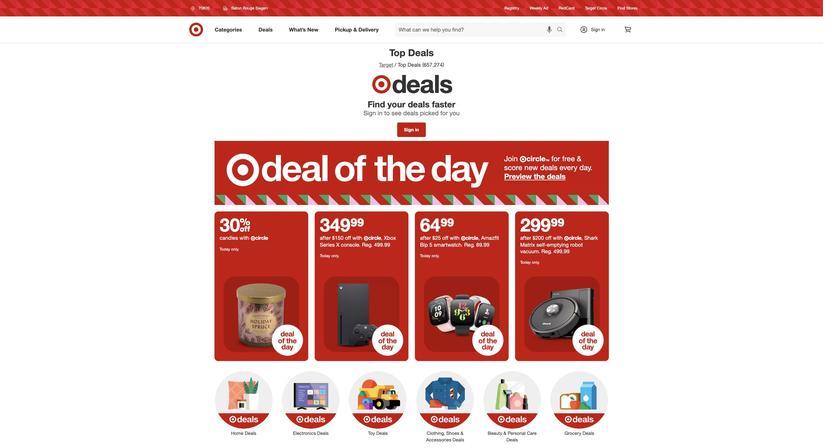 Task type: locate. For each thing, give the bounding box(es) containing it.
only. down x
[[332, 254, 340, 259]]

top
[[390, 47, 406, 59], [398, 61, 407, 68]]

find for stores
[[618, 6, 626, 11]]

1 horizontal spatial reg.
[[465, 242, 475, 248]]

reg. down after $200 off with
[[542, 248, 553, 255]]

target
[[586, 6, 596, 11], [379, 61, 394, 68]]

1 vertical spatial find
[[368, 99, 385, 110]]

0 vertical spatial target
[[586, 6, 596, 11]]

sign in down target circle link
[[591, 27, 606, 32]]

siegen
[[256, 6, 268, 11]]

with right candles
[[240, 235, 249, 241]]

baton rouge siegen button
[[219, 2, 272, 14]]

sign in down the find your deals faster sign in to see deals picked for you
[[404, 127, 419, 132]]

target deal of the day image
[[215, 141, 609, 205], [215, 268, 308, 362], [315, 268, 409, 362], [415, 268, 509, 362], [515, 268, 609, 362]]

circle for 349 99
[[369, 235, 381, 241]]

, amazfit bip 5 smartwatch. reg. 89.99
[[420, 235, 499, 248]]

today only. down candles
[[220, 247, 239, 252]]

only. for 299
[[532, 260, 540, 265]]

find for your
[[368, 99, 385, 110]]

reg. inside , xbox series x console. reg. 499.99
[[362, 242, 373, 248]]

weekly
[[530, 6, 543, 11]]

1 horizontal spatial 499.99
[[554, 248, 570, 255]]

0 horizontal spatial reg.
[[362, 242, 373, 248]]

2 99 from the left
[[441, 214, 455, 236]]

deals inside toy deals link
[[377, 431, 388, 437]]

99 up smartwatch.
[[441, 214, 455, 236]]

in
[[602, 27, 606, 32], [378, 109, 383, 117], [415, 127, 419, 132]]

3 99 from the left
[[551, 214, 565, 236]]

today down "bip"
[[420, 254, 431, 259]]

target circle
[[586, 6, 608, 11]]

1 vertical spatial for
[[552, 154, 561, 163]]

0 horizontal spatial 99
[[351, 214, 365, 236]]

top up "/"
[[390, 47, 406, 59]]

sign left to
[[364, 109, 376, 117]]

deals inside deals link
[[259, 26, 273, 33]]

home deals link
[[210, 370, 278, 437]]

3 off from the left
[[546, 235, 552, 241]]

299 99
[[521, 214, 565, 236]]

2 , from the left
[[479, 235, 480, 241]]

toy deals
[[368, 431, 388, 437]]

1 horizontal spatial off
[[443, 235, 449, 241]]

2 horizontal spatial after
[[521, 235, 532, 241]]

2 vertical spatial in
[[415, 127, 419, 132]]

off up self-
[[546, 235, 552, 241]]

deals down shoes on the bottom right of the page
[[453, 438, 464, 443]]

only.
[[231, 247, 239, 252], [332, 254, 340, 259], [432, 254, 440, 259], [532, 260, 540, 265]]

, up the robot
[[582, 235, 583, 241]]

target image
[[371, 74, 392, 95]]

after up "bip"
[[420, 235, 431, 241]]

search button
[[554, 22, 570, 38]]

1 vertical spatial top
[[398, 61, 407, 68]]

series
[[320, 242, 335, 248]]

after $150 off with
[[320, 235, 364, 241]]

deals right the the
[[547, 172, 566, 181]]

1 horizontal spatial in
[[415, 127, 419, 132]]

0 horizontal spatial sign
[[364, 109, 376, 117]]

1 , from the left
[[381, 235, 383, 241]]

2 with from the left
[[353, 235, 363, 241]]

1 horizontal spatial find
[[618, 6, 626, 11]]

0 horizontal spatial sign in
[[404, 127, 419, 132]]

0 horizontal spatial find
[[368, 99, 385, 110]]

only. down vacuum.
[[532, 260, 540, 265]]

off for 64
[[443, 235, 449, 241]]

in inside button
[[415, 127, 419, 132]]

& inside 'clothing, shoes & accessories deals'
[[461, 431, 464, 437]]

2 horizontal spatial in
[[602, 27, 606, 32]]

in down circle
[[602, 27, 606, 32]]

299
[[521, 214, 551, 236]]

499.99 down xbox
[[374, 242, 390, 248]]

in down the find your deals faster sign in to see deals picked for you
[[415, 127, 419, 132]]

70820
[[199, 6, 210, 11]]

categories
[[215, 26, 242, 33]]

for
[[441, 109, 448, 117], [552, 154, 561, 163]]

only. down 5
[[432, 254, 440, 259]]

reg. left 89.99
[[465, 242, 475, 248]]

2 off from the left
[[443, 235, 449, 241]]

target left "/"
[[379, 61, 394, 68]]

smartwatch.
[[434, 242, 463, 248]]

today
[[220, 247, 230, 252], [320, 254, 331, 259], [420, 254, 431, 259], [521, 260, 531, 265]]

reg.
[[362, 242, 373, 248], [465, 242, 475, 248], [542, 248, 553, 255]]

1 horizontal spatial sign
[[404, 127, 414, 132]]

deals
[[259, 26, 273, 33], [408, 47, 434, 59], [408, 61, 421, 68], [245, 431, 257, 437], [317, 431, 329, 437], [377, 431, 388, 437], [583, 431, 595, 437], [453, 438, 464, 443], [507, 438, 518, 443]]

deals down (657,274)
[[392, 68, 453, 99]]

1 vertical spatial target
[[379, 61, 394, 68]]

sign down target circle link
[[591, 27, 601, 32]]

0 vertical spatial in
[[602, 27, 606, 32]]

with up smartwatch.
[[450, 235, 460, 241]]

3 with from the left
[[450, 235, 460, 241]]

0 vertical spatial for
[[441, 109, 448, 117]]

what's new link
[[284, 22, 327, 37]]

, up 89.99
[[479, 235, 480, 241]]

99 for 349
[[351, 214, 365, 236]]

1 horizontal spatial target
[[586, 6, 596, 11]]

4 with from the left
[[553, 235, 563, 241]]

1 vertical spatial sign
[[364, 109, 376, 117]]

after
[[320, 235, 331, 241], [420, 235, 431, 241], [521, 235, 532, 241]]

baton rouge siegen
[[231, 6, 268, 11]]

89.99
[[477, 242, 490, 248]]

1 99 from the left
[[351, 214, 365, 236]]

, for 64 99
[[479, 235, 480, 241]]

deals up (657,274)
[[408, 47, 434, 59]]

beauty & personal care deals link
[[479, 370, 546, 444]]

today only. for 64 99
[[420, 254, 440, 259]]

today down vacuum.
[[521, 260, 531, 265]]

2 horizontal spatial ,
[[582, 235, 583, 241]]

registry link
[[505, 5, 520, 11]]

deals right "/"
[[408, 61, 421, 68]]

today down candles
[[220, 247, 230, 252]]

99
[[351, 214, 365, 236], [441, 214, 455, 236], [551, 214, 565, 236]]

target circle link
[[586, 5, 608, 11]]

with for 299
[[553, 235, 563, 241]]

deals
[[392, 68, 453, 99], [408, 99, 430, 110], [404, 109, 419, 117], [540, 163, 558, 172], [547, 172, 566, 181]]

self-
[[537, 242, 547, 248]]

,
[[381, 235, 383, 241], [479, 235, 480, 241], [582, 235, 583, 241]]

after up matrix
[[521, 235, 532, 241]]

, inside , shark matrix self-emptying robot vacuum. reg. 499.99
[[582, 235, 583, 241]]

candles with
[[220, 235, 251, 241]]

0 vertical spatial sign in
[[591, 27, 606, 32]]

electronics deals link
[[278, 370, 345, 437]]

3 , from the left
[[582, 235, 583, 241]]

redcard
[[559, 6, 575, 11]]

today only. for 299 99
[[521, 260, 540, 265]]

stores
[[627, 6, 638, 11]]

, inside , amazfit bip 5 smartwatch. reg. 89.99
[[479, 235, 480, 241]]

target inside target circle link
[[586, 6, 596, 11]]

find left stores
[[618, 6, 626, 11]]

in left to
[[378, 109, 383, 117]]

with up emptying
[[553, 235, 563, 241]]

today only. down series at the bottom left of page
[[320, 254, 340, 259]]

pickup & delivery link
[[330, 22, 387, 37]]

0 horizontal spatial ,
[[381, 235, 383, 241]]

1 horizontal spatial after
[[420, 235, 431, 241]]

only. for 349
[[332, 254, 340, 259]]

today only. down vacuum.
[[521, 260, 540, 265]]

deals right the electronics
[[317, 431, 329, 437]]

after up series at the bottom left of page
[[320, 235, 331, 241]]

99 up console.
[[351, 214, 365, 236]]

2 horizontal spatial off
[[546, 235, 552, 241]]

reg. inside , amazfit bip 5 smartwatch. reg. 89.99
[[465, 242, 475, 248]]

xbox
[[384, 235, 396, 241]]

$25
[[433, 235, 441, 241]]

pickup
[[335, 26, 352, 33]]

with up console.
[[353, 235, 363, 241]]

2 vertical spatial sign
[[404, 127, 414, 132]]

sign inside the find your deals faster sign in to see deals picked for you
[[364, 109, 376, 117]]

rouge
[[243, 6, 255, 11]]

off up smartwatch.
[[443, 235, 449, 241]]

0 vertical spatial sign
[[591, 27, 601, 32]]

1 horizontal spatial for
[[552, 154, 561, 163]]

2 horizontal spatial sign
[[591, 27, 601, 32]]

for left the "you"
[[441, 109, 448, 117]]

sign down the find your deals faster sign in to see deals picked for you
[[404, 127, 414, 132]]

reg. right console.
[[362, 242, 373, 248]]

deals down the personal
[[507, 438, 518, 443]]

shoes
[[447, 431, 460, 437]]

$150
[[332, 235, 344, 241]]

1 off from the left
[[345, 235, 351, 241]]

1 after from the left
[[320, 235, 331, 241]]

499.99 left the robot
[[554, 248, 570, 255]]

deals right see
[[404, 109, 419, 117]]

deals inside home deals link
[[245, 431, 257, 437]]

for right tm
[[552, 154, 561, 163]]

deals inside 'clothing, shoes & accessories deals'
[[453, 438, 464, 443]]

deals right grocery in the bottom right of the page
[[583, 431, 595, 437]]

deals right toy
[[377, 431, 388, 437]]

1 vertical spatial in
[[378, 109, 383, 117]]

reg. inside , shark matrix self-emptying robot vacuum. reg. 499.99
[[542, 248, 553, 255]]

0 horizontal spatial after
[[320, 235, 331, 241]]

baton
[[231, 6, 242, 11]]

0 horizontal spatial 499.99
[[374, 242, 390, 248]]

find inside the find your deals faster sign in to see deals picked for you
[[368, 99, 385, 110]]

after for 64
[[420, 235, 431, 241]]

today only. down 5
[[420, 254, 440, 259]]

target left circle
[[586, 6, 596, 11]]

0 horizontal spatial target
[[379, 61, 394, 68]]

2 horizontal spatial reg.
[[542, 248, 553, 255]]

sign in inside button
[[404, 127, 419, 132]]

reg. for 349 99
[[362, 242, 373, 248]]

, inside , xbox series x console. reg. 499.99
[[381, 235, 383, 241]]

only. for 64
[[432, 254, 440, 259]]

sign inside button
[[404, 127, 414, 132]]

99 for 299
[[551, 214, 565, 236]]

deals link
[[253, 22, 281, 37]]

1 horizontal spatial 99
[[441, 214, 455, 236]]

ad
[[544, 6, 549, 11]]

find left the your
[[368, 99, 385, 110]]

0 vertical spatial find
[[618, 6, 626, 11]]

tm
[[546, 159, 550, 162]]

0 horizontal spatial for
[[441, 109, 448, 117]]

top right "/"
[[398, 61, 407, 68]]

toy
[[368, 431, 375, 437]]

1 horizontal spatial ,
[[479, 235, 480, 241]]

2 after from the left
[[420, 235, 431, 241]]

499.99 inside , shark matrix self-emptying robot vacuum. reg. 499.99
[[554, 248, 570, 255]]

home deals
[[231, 431, 257, 437]]

3 after from the left
[[521, 235, 532, 241]]

candles
[[220, 235, 238, 241]]

off
[[345, 235, 351, 241], [443, 235, 449, 241], [546, 235, 552, 241]]

& right free
[[577, 154, 582, 163]]

& right shoes on the bottom right of the page
[[461, 431, 464, 437]]

circle
[[597, 6, 608, 11]]

you
[[450, 109, 460, 117]]

sign
[[591, 27, 601, 32], [364, 109, 376, 117], [404, 127, 414, 132]]

2 horizontal spatial 99
[[551, 214, 565, 236]]

1 horizontal spatial sign in
[[591, 27, 606, 32]]

, shark matrix self-emptying robot vacuum. reg. 499.99
[[521, 235, 599, 255]]

today down series at the bottom left of page
[[320, 254, 331, 259]]

349
[[320, 214, 351, 236]]

0 horizontal spatial in
[[378, 109, 383, 117]]

today for 64
[[420, 254, 431, 259]]

, left xbox
[[381, 235, 383, 241]]

& right beauty
[[504, 431, 507, 437]]

0 horizontal spatial off
[[345, 235, 351, 241]]

deals down siegen
[[259, 26, 273, 33]]

new
[[308, 26, 319, 33]]

99 up emptying
[[551, 214, 565, 236]]

deals right home
[[245, 431, 257, 437]]

off up console.
[[345, 235, 351, 241]]

1 vertical spatial sign in
[[404, 127, 419, 132]]

home
[[231, 431, 244, 437]]

& inside for free & score new deals every day. preview the deals
[[577, 154, 582, 163]]

what's
[[289, 26, 306, 33]]



Task type: describe. For each thing, give the bounding box(es) containing it.
picked
[[420, 109, 439, 117]]

circle for 64 99
[[466, 235, 479, 241]]

today for 349
[[320, 254, 331, 259]]

redcard link
[[559, 5, 575, 11]]

reg. for 64 99
[[465, 242, 475, 248]]

& right the pickup
[[354, 26, 357, 33]]

deals down tm
[[540, 163, 558, 172]]

search
[[554, 27, 570, 33]]

toy deals link
[[345, 370, 412, 437]]

target inside top deals target / top deals (657,274)
[[379, 61, 394, 68]]

5
[[430, 242, 433, 248]]

What can we help you find? suggestions appear below search field
[[395, 22, 559, 37]]

clothing,
[[427, 431, 445, 437]]

day.
[[580, 163, 593, 172]]

sign in button
[[398, 123, 426, 137]]

off for 299
[[546, 235, 552, 241]]

(657,274)
[[423, 61, 445, 68]]

personal
[[508, 431, 526, 437]]

, for 299 99
[[582, 235, 583, 241]]

care
[[527, 431, 537, 437]]

30
[[220, 214, 251, 236]]

499.99 inside , xbox series x console. reg. 499.99
[[374, 242, 390, 248]]

shark
[[585, 235, 599, 241]]

vacuum.
[[521, 248, 540, 255]]

console.
[[341, 242, 361, 248]]

score
[[505, 163, 523, 172]]

see
[[392, 109, 402, 117]]

top deals target / top deals (657,274)
[[379, 47, 445, 68]]

what's new
[[289, 26, 319, 33]]

64
[[420, 214, 441, 236]]

categories link
[[209, 22, 250, 37]]

pickup & delivery
[[335, 26, 379, 33]]

◎
[[520, 156, 527, 163]]

for free & score new deals every day. preview the deals
[[505, 154, 593, 181]]

today only. for 349 99
[[320, 254, 340, 259]]

64 99
[[420, 214, 455, 236]]

, xbox series x console. reg. 499.99
[[320, 235, 396, 248]]

only. down candles with
[[231, 247, 239, 252]]

new
[[525, 163, 538, 172]]

grocery deals
[[565, 431, 595, 437]]

your
[[388, 99, 406, 110]]

$200
[[533, 235, 544, 241]]

sign in link
[[575, 22, 616, 37]]

70820 button
[[187, 2, 217, 14]]

clothing, shoes & accessories deals link
[[412, 370, 479, 444]]

electronics deals
[[293, 431, 329, 437]]

the
[[534, 172, 545, 181]]

electronics
[[293, 431, 316, 437]]

after for 349
[[320, 235, 331, 241]]

after for 299
[[521, 235, 532, 241]]

matrix
[[521, 242, 536, 248]]

find your deals faster sign in to see deals picked for you
[[364, 99, 460, 117]]

, for 349 99
[[381, 235, 383, 241]]

grocery deals link
[[546, 370, 613, 437]]

target link
[[379, 61, 394, 68]]

to
[[385, 109, 390, 117]]

for inside the find your deals faster sign in to see deals picked for you
[[441, 109, 448, 117]]

registry
[[505, 6, 520, 11]]

target deal of the day image for 64 99
[[415, 268, 509, 362]]

circle for 299 99
[[569, 235, 582, 241]]

find stores
[[618, 6, 638, 11]]

/
[[395, 61, 397, 68]]

accessories
[[426, 438, 452, 443]]

target deal of the day image for 349 99
[[315, 268, 409, 362]]

0 vertical spatial top
[[390, 47, 406, 59]]

for inside for free & score new deals every day. preview the deals
[[552, 154, 561, 163]]

find stores link
[[618, 5, 638, 11]]

robot
[[571, 242, 583, 248]]

weekly ad
[[530, 6, 549, 11]]

target deal of the day image for 299 99
[[515, 268, 609, 362]]

beauty
[[488, 431, 503, 437]]

join
[[505, 154, 518, 163]]

clothing, shoes & accessories deals
[[426, 431, 464, 443]]

free
[[563, 154, 575, 163]]

x
[[336, 242, 340, 248]]

99 for 64
[[441, 214, 455, 236]]

1 with from the left
[[240, 235, 249, 241]]

off for 349
[[345, 235, 351, 241]]

deals inside grocery deals link
[[583, 431, 595, 437]]

faster
[[432, 99, 456, 110]]

deals inside electronics deals link
[[317, 431, 329, 437]]

& inside beauty & personal care deals
[[504, 431, 507, 437]]

349 99
[[320, 214, 365, 236]]

deals inside beauty & personal care deals
[[507, 438, 518, 443]]

bip
[[420, 242, 428, 248]]

with for 64
[[450, 235, 460, 241]]

today for 299
[[521, 260, 531, 265]]

emptying
[[547, 242, 569, 248]]

amazfit
[[482, 235, 499, 241]]

beauty & personal care deals
[[488, 431, 537, 443]]

deals right the your
[[408, 99, 430, 110]]

in inside the find your deals faster sign in to see deals picked for you
[[378, 109, 383, 117]]

after $25 off with
[[420, 235, 461, 241]]

with for 349
[[353, 235, 363, 241]]

join ◎ circle tm
[[505, 154, 550, 163]]

grocery
[[565, 431, 582, 437]]

weekly ad link
[[530, 5, 549, 11]]

delivery
[[359, 26, 379, 33]]



Task type: vqa. For each thing, say whether or not it's contained in the screenshot.


